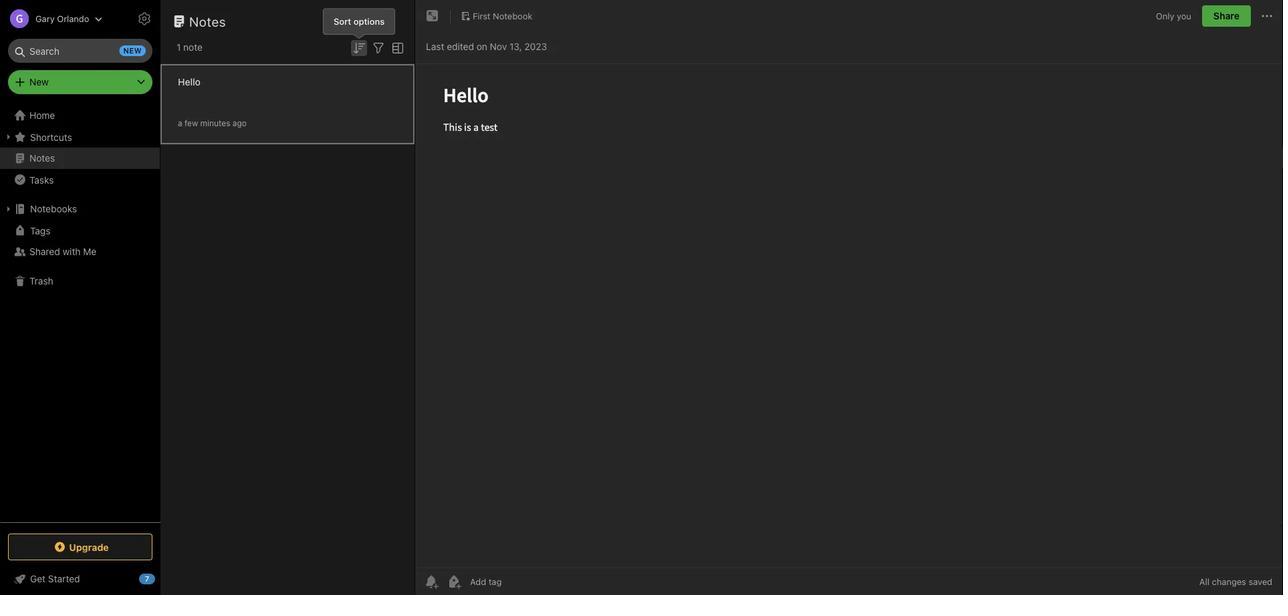Task type: describe. For each thing, give the bounding box(es) containing it.
1 vertical spatial notes
[[29, 153, 55, 164]]

on
[[477, 41, 487, 52]]

new button
[[8, 70, 152, 94]]

tree containing home
[[0, 105, 161, 522]]

with
[[63, 246, 81, 258]]

More actions field
[[1259, 5, 1275, 27]]

edited
[[447, 41, 474, 52]]

upgrade
[[69, 542, 109, 553]]

share
[[1214, 10, 1240, 21]]

home
[[29, 110, 55, 121]]

add filters image
[[371, 40, 387, 56]]

notebook
[[493, 11, 533, 21]]

share button
[[1203, 5, 1251, 27]]

1
[[177, 42, 181, 53]]

sort options tooltip
[[323, 8, 395, 39]]

shortcuts button
[[0, 126, 160, 148]]

first notebook
[[473, 11, 533, 21]]

sort options
[[334, 16, 385, 26]]

add tag image
[[446, 575, 462, 591]]

Add filters field
[[371, 39, 387, 56]]

new search field
[[17, 39, 146, 63]]

Note Editor text field
[[415, 64, 1283, 569]]

minutes
[[200, 119, 230, 128]]

options
[[354, 16, 385, 26]]

13,
[[510, 41, 522, 52]]

all changes saved
[[1200, 578, 1273, 588]]

expand note image
[[425, 8, 441, 24]]

orlando
[[57, 14, 89, 24]]

gary
[[35, 14, 55, 24]]

add a reminder image
[[423, 575, 439, 591]]

notebooks link
[[0, 199, 160, 220]]

notebooks
[[30, 204, 77, 215]]

last
[[426, 41, 444, 52]]

changes
[[1212, 578, 1247, 588]]

Account field
[[0, 5, 103, 32]]

sort
[[334, 16, 351, 26]]

new
[[123, 46, 142, 55]]

gary orlando
[[35, 14, 89, 24]]



Task type: vqa. For each thing, say whether or not it's contained in the screenshot.
search box in the Main element
no



Task type: locate. For each thing, give the bounding box(es) containing it.
ago
[[233, 119, 247, 128]]

tasks button
[[0, 169, 160, 191]]

first
[[473, 11, 491, 21]]

Search text field
[[17, 39, 143, 63]]

notes up tasks at the left top
[[29, 153, 55, 164]]

saved
[[1249, 578, 1273, 588]]

1 note
[[177, 42, 203, 53]]

Add tag field
[[469, 577, 569, 588]]

new
[[29, 77, 49, 88]]

0 horizontal spatial notes
[[29, 153, 55, 164]]

shared with me link
[[0, 241, 160, 263]]

shared with me
[[29, 246, 96, 258]]

a
[[178, 119, 182, 128]]

get
[[30, 574, 46, 585]]

me
[[83, 246, 96, 258]]

shared
[[29, 246, 60, 258]]

notes
[[189, 13, 226, 29], [29, 153, 55, 164]]

tags
[[30, 225, 50, 236]]

get started
[[30, 574, 80, 585]]

started
[[48, 574, 80, 585]]

only
[[1156, 11, 1175, 21]]

trash
[[29, 276, 53, 287]]

0 vertical spatial notes
[[189, 13, 226, 29]]

upgrade button
[[8, 534, 152, 561]]

View options field
[[387, 39, 406, 56]]

hello
[[178, 77, 201, 88]]

note window element
[[415, 0, 1283, 596]]

note
[[183, 42, 203, 53]]

nov
[[490, 41, 507, 52]]

a few minutes ago
[[178, 119, 247, 128]]

settings image
[[136, 11, 152, 27]]

Help and Learning task checklist field
[[0, 569, 161, 591]]

tags button
[[0, 220, 160, 241]]

you
[[1177, 11, 1192, 21]]

first notebook button
[[456, 7, 537, 25]]

click to collapse image
[[156, 571, 166, 587]]

last edited on nov 13, 2023
[[426, 41, 547, 52]]

tree
[[0, 105, 161, 522]]

all
[[1200, 578, 1210, 588]]

notes link
[[0, 148, 160, 169]]

more actions image
[[1259, 8, 1275, 24]]

1 horizontal spatial notes
[[189, 13, 226, 29]]

tasks
[[29, 174, 54, 185]]

shortcuts
[[30, 132, 72, 143]]

trash link
[[0, 271, 160, 292]]

only you
[[1156, 11, 1192, 21]]

expand notebooks image
[[3, 204, 14, 215]]

notes up note
[[189, 13, 226, 29]]

2023
[[525, 41, 547, 52]]

7
[[145, 576, 149, 584]]

home link
[[0, 105, 161, 126]]

few
[[185, 119, 198, 128]]

Sort options field
[[351, 39, 367, 56]]



